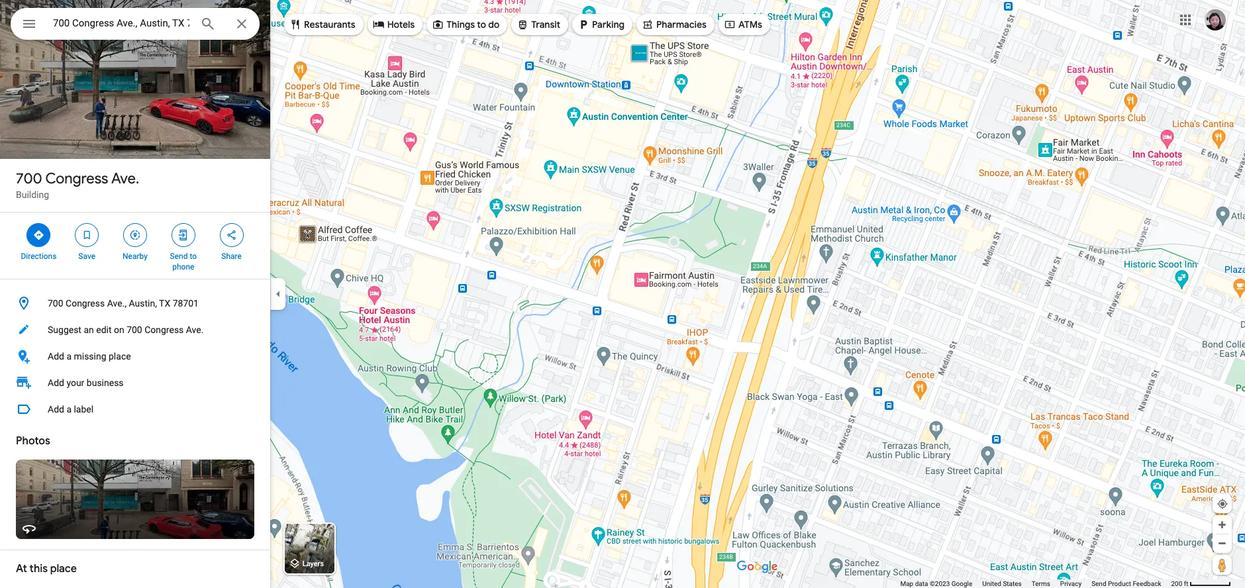 Task type: vqa. For each thing, say whether or not it's contained in the screenshot.
Terms button
yes



Task type: locate. For each thing, give the bounding box(es) containing it.
1 vertical spatial congress
[[66, 298, 105, 309]]

to up phone
[[190, 252, 197, 261]]

2 vertical spatial 700
[[127, 325, 142, 335]]

send left product
[[1092, 580, 1107, 588]]

to inside send to phone
[[190, 252, 197, 261]]

terms button
[[1032, 580, 1051, 588]]

hotels
[[387, 19, 415, 30]]

1 horizontal spatial ave.
[[186, 325, 204, 335]]

2 horizontal spatial 700
[[127, 325, 142, 335]]

place down "on"
[[109, 351, 131, 362]]

save
[[78, 252, 95, 261]]

send up phone
[[170, 252, 188, 261]]

photos
[[16, 435, 50, 448]]

©2023
[[930, 580, 950, 588]]

add your business link
[[0, 370, 270, 396]]

add your business
[[48, 378, 124, 388]]

1 horizontal spatial to
[[477, 19, 486, 30]]

to inside  things to do
[[477, 19, 486, 30]]

feedback
[[1133, 580, 1162, 588]]

show street view coverage image
[[1213, 555, 1232, 575]]

footer containing map data ©2023 google
[[901, 580, 1172, 588]]

to left do
[[477, 19, 486, 30]]

2 vertical spatial congress
[[145, 325, 184, 335]]

send
[[170, 252, 188, 261], [1092, 580, 1107, 588]]

3 add from the top
[[48, 404, 64, 415]]

1 vertical spatial a
[[66, 404, 72, 415]]

missing
[[74, 351, 106, 362]]

add a label button
[[0, 396, 270, 423]]

directions
[[21, 252, 57, 261]]


[[226, 228, 238, 242]]

 button
[[11, 8, 48, 42]]

send inside "button"
[[1092, 580, 1107, 588]]

 transit
[[517, 17, 561, 31]]

a inside button
[[66, 351, 72, 362]]

at
[[16, 562, 27, 576]]

700 up suggest
[[48, 298, 63, 309]]

united states button
[[983, 580, 1022, 588]]

add for add a missing place
[[48, 351, 64, 362]]

add left your
[[48, 378, 64, 388]]

0 vertical spatial place
[[109, 351, 131, 362]]

google account: michele murakami  
(michele.murakami@adept.ai) image
[[1205, 9, 1226, 30]]

700 congress ave., austin, tx 78701 button
[[0, 290, 270, 317]]

1 vertical spatial send
[[1092, 580, 1107, 588]]

1 a from the top
[[66, 351, 72, 362]]

on
[[114, 325, 124, 335]]

add inside button
[[48, 404, 64, 415]]

None field
[[53, 15, 189, 31]]

0 vertical spatial 700
[[16, 170, 42, 188]]

layers
[[303, 560, 324, 569]]

restaurants
[[304, 19, 356, 30]]

terms
[[1032, 580, 1051, 588]]

0 horizontal spatial ave.
[[111, 170, 139, 188]]

700 up building
[[16, 170, 42, 188]]

suggest an edit on 700 congress ave.
[[48, 325, 204, 335]]

ave. down 78701
[[186, 325, 204, 335]]

place right this
[[50, 562, 77, 576]]

0 horizontal spatial send
[[170, 252, 188, 261]]

zoom out image
[[1218, 539, 1228, 549]]

congress inside 700 congress ave. building
[[45, 170, 108, 188]]

tx
[[159, 298, 170, 309]]


[[724, 17, 736, 31]]

700
[[16, 170, 42, 188], [48, 298, 63, 309], [127, 325, 142, 335]]

do
[[488, 19, 500, 30]]

ft
[[1184, 580, 1189, 588]]

transit
[[531, 19, 561, 30]]

congress for ave.
[[45, 170, 108, 188]]

0 vertical spatial add
[[48, 351, 64, 362]]

0 horizontal spatial place
[[50, 562, 77, 576]]

200 ft
[[1172, 580, 1189, 588]]

a inside button
[[66, 404, 72, 415]]

ave. inside button
[[186, 325, 204, 335]]

200 ft button
[[1172, 580, 1232, 588]]


[[578, 17, 590, 31]]

ave. up 
[[111, 170, 139, 188]]

data
[[915, 580, 928, 588]]

add inside button
[[48, 351, 64, 362]]

add a missing place
[[48, 351, 131, 362]]


[[290, 17, 301, 31]]

700 Congress Ave., Austin, TX 78701 field
[[11, 8, 260, 40]]

1 vertical spatial 700
[[48, 298, 63, 309]]

add down suggest
[[48, 351, 64, 362]]

700 inside button
[[48, 298, 63, 309]]

add a missing place button
[[0, 343, 270, 370]]

congress inside button
[[66, 298, 105, 309]]

footer inside google maps element
[[901, 580, 1172, 588]]

0 vertical spatial to
[[477, 19, 486, 30]]

78701
[[173, 298, 199, 309]]

 hotels
[[373, 17, 415, 31]]

add a label
[[48, 404, 94, 415]]

0 vertical spatial a
[[66, 351, 72, 362]]

add
[[48, 351, 64, 362], [48, 378, 64, 388], [48, 404, 64, 415]]

1 vertical spatial to
[[190, 252, 197, 261]]

map data ©2023 google
[[901, 580, 973, 588]]

footer
[[901, 580, 1172, 588]]

a left label
[[66, 404, 72, 415]]

send inside send to phone
[[170, 252, 188, 261]]


[[81, 228, 93, 242]]

at this place
[[16, 562, 77, 576]]

2 vertical spatial add
[[48, 404, 64, 415]]

1 horizontal spatial 700
[[48, 298, 63, 309]]

0 horizontal spatial to
[[190, 252, 197, 261]]

0 vertical spatial ave.
[[111, 170, 139, 188]]

place
[[109, 351, 131, 362], [50, 562, 77, 576]]

2 add from the top
[[48, 378, 64, 388]]

share
[[221, 252, 242, 261]]

a left missing
[[66, 351, 72, 362]]

a
[[66, 351, 72, 362], [66, 404, 72, 415]]

congress
[[45, 170, 108, 188], [66, 298, 105, 309], [145, 325, 184, 335]]

0 vertical spatial congress
[[45, 170, 108, 188]]

1 vertical spatial ave.
[[186, 325, 204, 335]]

1 vertical spatial add
[[48, 378, 64, 388]]

ave.
[[111, 170, 139, 188], [186, 325, 204, 335]]

congress up building
[[45, 170, 108, 188]]

1 vertical spatial place
[[50, 562, 77, 576]]

0 vertical spatial send
[[170, 252, 188, 261]]

congress up "an"
[[66, 298, 105, 309]]

to
[[477, 19, 486, 30], [190, 252, 197, 261]]

ave.,
[[107, 298, 127, 309]]


[[177, 228, 189, 242]]

collapse side panel image
[[271, 287, 286, 301]]

700 right "on"
[[127, 325, 142, 335]]

0 horizontal spatial 700
[[16, 170, 42, 188]]

2 a from the top
[[66, 404, 72, 415]]

send for send product feedback
[[1092, 580, 1107, 588]]

send for send to phone
[[170, 252, 188, 261]]

actions for 700 congress ave. region
[[0, 213, 270, 279]]

congress down tx
[[145, 325, 184, 335]]

 search field
[[11, 8, 260, 42]]

zoom in image
[[1218, 520, 1228, 530]]

google
[[952, 580, 973, 588]]

700 inside 700 congress ave. building
[[16, 170, 42, 188]]

1 horizontal spatial send
[[1092, 580, 1107, 588]]

1 horizontal spatial place
[[109, 351, 131, 362]]


[[21, 15, 37, 33]]

1 add from the top
[[48, 351, 64, 362]]

700 congress ave. building
[[16, 170, 139, 200]]

united
[[983, 580, 1002, 588]]

add left label
[[48, 404, 64, 415]]

business
[[87, 378, 124, 388]]



Task type: describe. For each thing, give the bounding box(es) containing it.
nearby
[[123, 252, 148, 261]]

a for missing
[[66, 351, 72, 362]]

add for add a label
[[48, 404, 64, 415]]

things
[[447, 19, 475, 30]]

phone
[[172, 262, 194, 272]]

your
[[66, 378, 84, 388]]

700 for ave.
[[16, 170, 42, 188]]


[[129, 228, 141, 242]]

suggest
[[48, 325, 81, 335]]

congress inside button
[[145, 325, 184, 335]]

ave. inside 700 congress ave. building
[[111, 170, 139, 188]]

send product feedback button
[[1092, 580, 1162, 588]]

700 for ave.,
[[48, 298, 63, 309]]

send product feedback
[[1092, 580, 1162, 588]]

 pharmacies
[[642, 17, 707, 31]]

place inside button
[[109, 351, 131, 362]]

show your location image
[[1217, 498, 1229, 510]]

700 inside button
[[127, 325, 142, 335]]


[[33, 228, 45, 242]]

none field inside 700 congress ave., austin, tx 78701 field
[[53, 15, 189, 31]]

states
[[1003, 580, 1022, 588]]

austin,
[[129, 298, 157, 309]]

200
[[1172, 580, 1183, 588]]

google maps element
[[0, 0, 1245, 588]]


[[642, 17, 654, 31]]

add for add your business
[[48, 378, 64, 388]]

privacy button
[[1061, 580, 1082, 588]]


[[517, 17, 529, 31]]

 things to do
[[432, 17, 500, 31]]

atms
[[739, 19, 762, 30]]

pharmacies
[[656, 19, 707, 30]]

this
[[30, 562, 48, 576]]

edit
[[96, 325, 112, 335]]

 parking
[[578, 17, 625, 31]]

an
[[84, 325, 94, 335]]


[[432, 17, 444, 31]]

 atms
[[724, 17, 762, 31]]

product
[[1108, 580, 1131, 588]]

suggest an edit on 700 congress ave. button
[[0, 317, 270, 343]]

a for label
[[66, 404, 72, 415]]

map
[[901, 580, 914, 588]]

label
[[74, 404, 94, 415]]

parking
[[592, 19, 625, 30]]


[[373, 17, 385, 31]]

privacy
[[1061, 580, 1082, 588]]

700 congress ave., austin, tx 78701
[[48, 298, 199, 309]]

send to phone
[[170, 252, 197, 272]]

 restaurants
[[290, 17, 356, 31]]

congress for ave.,
[[66, 298, 105, 309]]

700 congress ave. main content
[[0, 0, 270, 588]]

united states
[[983, 580, 1022, 588]]

building
[[16, 189, 49, 200]]



